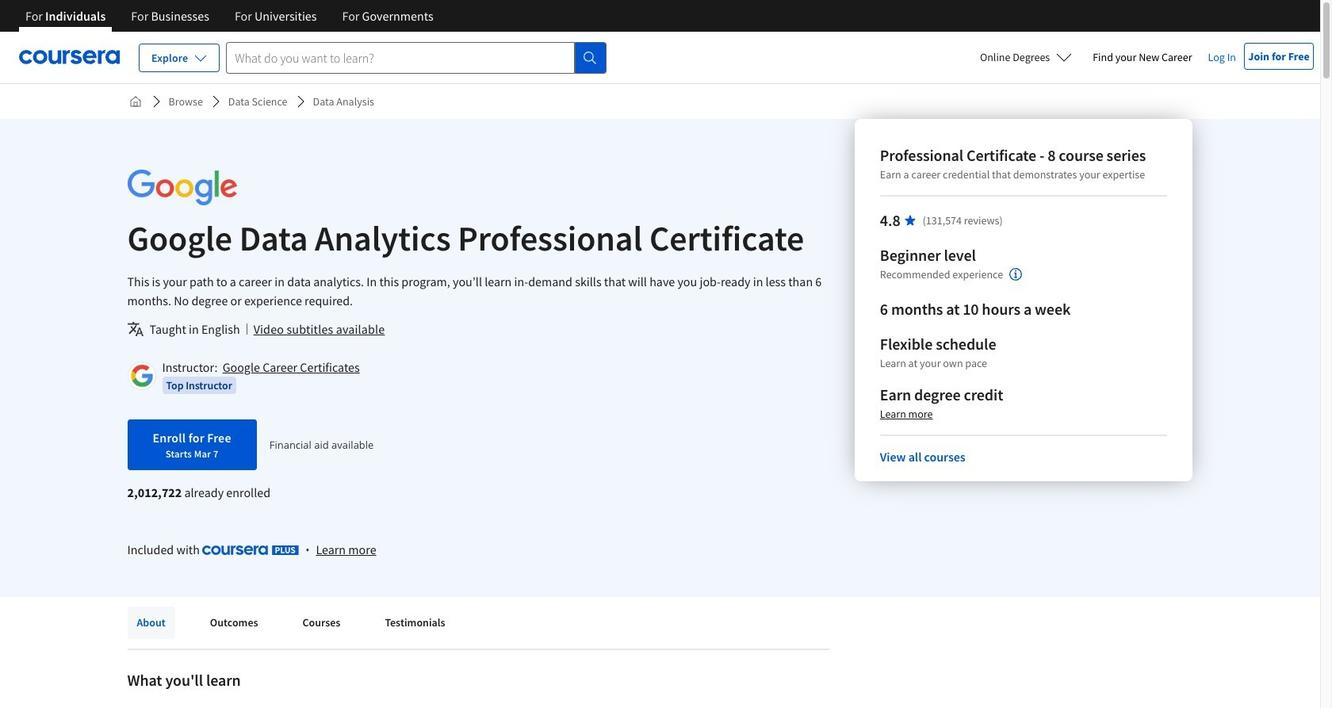 Task type: locate. For each thing, give the bounding box(es) containing it.
None search field
[[226, 42, 607, 73]]

What do you want to learn? text field
[[226, 42, 575, 73]]

banner navigation
[[13, 0, 446, 44]]

google image
[[127, 170, 237, 205]]

coursera plus image
[[202, 546, 299, 555]]

google career certificates image
[[130, 364, 154, 388]]

home image
[[129, 95, 142, 108]]



Task type: describe. For each thing, give the bounding box(es) containing it.
learn more about degree credit element
[[880, 406, 933, 422]]

information about difficulty level pre-requisites. image
[[1010, 268, 1023, 281]]

coursera image
[[19, 45, 120, 70]]



Task type: vqa. For each thing, say whether or not it's contained in the screenshot.
More questions
no



